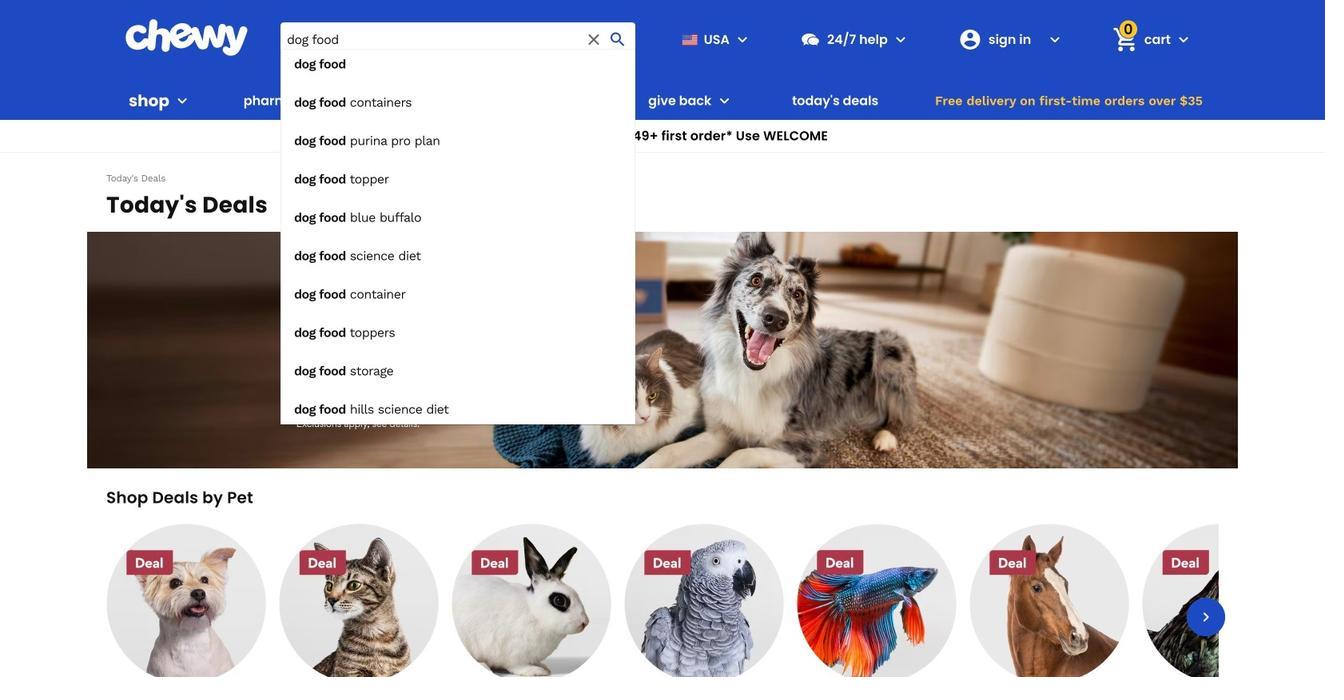 Task type: locate. For each thing, give the bounding box(es) containing it.
submit search image
[[608, 30, 628, 49]]

new customer offer. free $20 egift card with $49+ order* code:welcome exclusions apply, see details image
[[87, 232, 1238, 468]]

items image
[[1111, 26, 1140, 54]]

small pet deals image
[[452, 524, 612, 677]]

cart menu image
[[1174, 30, 1194, 49]]

fish deals image
[[797, 524, 957, 677]]

chewy home image
[[125, 19, 249, 56]]

list box
[[281, 49, 636, 424]]

dog deals image
[[106, 524, 266, 677]]

account menu image
[[1046, 30, 1065, 49]]

list
[[103, 520, 1302, 677]]



Task type: describe. For each thing, give the bounding box(es) containing it.
bird deals image
[[624, 524, 784, 677]]

cat deals image
[[279, 524, 439, 677]]

Search text field
[[281, 22, 636, 57]]

menu image
[[733, 30, 752, 49]]

Product search field
[[281, 22, 636, 424]]

menu image
[[173, 91, 192, 110]]

chewy support image
[[800, 29, 821, 50]]

delete search image
[[584, 30, 604, 49]]

give back menu image
[[715, 91, 734, 110]]

help menu image
[[891, 30, 910, 49]]

horse deals image
[[970, 524, 1130, 677]]

site banner
[[0, 0, 1326, 424]]

list box inside 'site' banner
[[281, 49, 636, 424]]



Task type: vqa. For each thing, say whether or not it's contained in the screenshot.
third spend from the left
no



